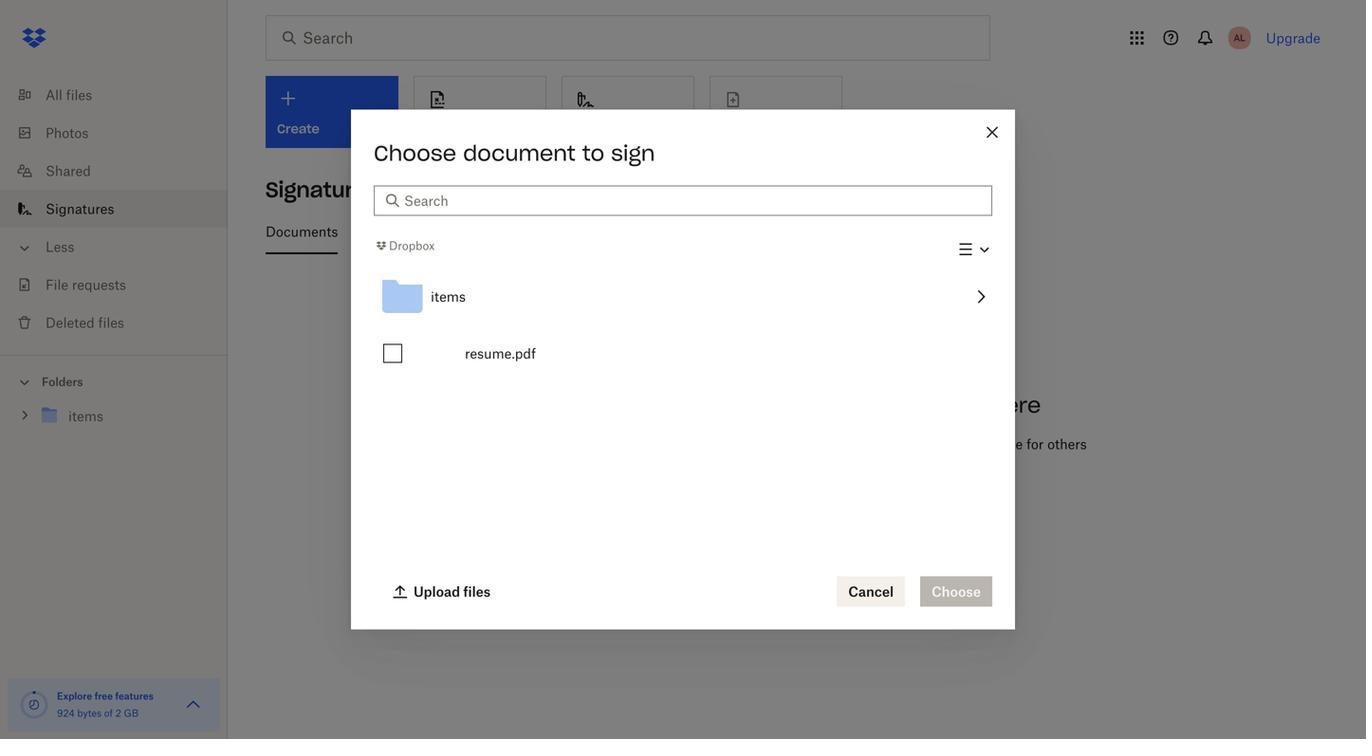 Task type: locate. For each thing, give the bounding box(es) containing it.
0 vertical spatial sign
[[611, 140, 655, 167]]

sign
[[611, 140, 655, 167], [841, 436, 868, 452]]

photos link
[[15, 114, 228, 152]]

0 horizontal spatial documents
[[266, 223, 338, 240]]

files down file requests link
[[98, 315, 124, 331]]

you
[[815, 436, 838, 452]]

files inside 'link'
[[98, 315, 124, 331]]

sign,
[[790, 457, 820, 473]]

1 vertical spatial to
[[774, 457, 787, 473]]

file requests link
[[15, 266, 228, 304]]

documents
[[266, 223, 338, 240], [774, 392, 899, 418]]

items button
[[374, 268, 992, 325]]

documents for documents
[[266, 223, 338, 240]]

others
[[1047, 436, 1087, 452]]

0 horizontal spatial to
[[582, 140, 604, 167]]

folders button
[[0, 367, 228, 395]]

appear
[[906, 392, 984, 418]]

photos
[[46, 125, 89, 141]]

here.
[[889, 457, 920, 473]]

0 horizontal spatial sign
[[611, 140, 655, 167]]

files right the 'upload'
[[463, 583, 491, 600]]

0 vertical spatial document
[[463, 140, 576, 167]]

signatures down shared
[[46, 201, 114, 217]]

one
[[1000, 436, 1023, 452]]

0 horizontal spatial signatures
[[46, 201, 114, 217]]

sign left a on the bottom right of the page
[[841, 436, 868, 452]]

signatures
[[266, 176, 379, 203], [46, 201, 114, 217]]

signatures up documents tab
[[266, 176, 379, 203]]

deleted files
[[46, 315, 124, 331]]

list
[[0, 65, 228, 355]]

1 vertical spatial documents
[[774, 392, 899, 418]]

explore
[[57, 690, 92, 702]]

tab list
[[266, 209, 1328, 254]]

files inside button
[[463, 583, 491, 600]]

2 horizontal spatial files
[[463, 583, 491, 600]]

quota usage element
[[19, 690, 49, 720]]

1 horizontal spatial to
[[774, 457, 787, 473]]

1 horizontal spatial files
[[98, 315, 124, 331]]

templates tab
[[353, 209, 419, 254]]

items
[[431, 289, 466, 305]]

files right all
[[66, 87, 92, 103]]

documents up "you"
[[774, 392, 899, 418]]

1 horizontal spatial document
[[883, 436, 946, 452]]

0 vertical spatial files
[[66, 87, 92, 103]]

deleted
[[46, 315, 95, 331]]

explore free features 924 bytes of 2 gb
[[57, 690, 154, 719]]

1 horizontal spatial sign
[[841, 436, 868, 452]]

0 vertical spatial to
[[582, 140, 604, 167]]

a
[[872, 436, 879, 452]]

2
[[115, 707, 121, 719]]

appears
[[836, 457, 886, 473]]

1 horizontal spatial documents
[[774, 392, 899, 418]]

less image
[[15, 239, 34, 258]]

1 vertical spatial document
[[883, 436, 946, 452]]

1 vertical spatial files
[[98, 315, 124, 331]]

documents inside tab list
[[266, 223, 338, 240]]

document
[[463, 140, 576, 167], [883, 436, 946, 452]]

sign inside when you sign a document or send one for others to sign, it appears here.
[[841, 436, 868, 452]]

dropbox link
[[374, 236, 435, 255]]

0 vertical spatial documents
[[266, 223, 338, 240]]

0 horizontal spatial document
[[463, 140, 576, 167]]

to
[[582, 140, 604, 167], [774, 457, 787, 473]]

row group
[[374, 268, 992, 382]]

documents left templates on the left of page
[[266, 223, 338, 240]]

files for deleted files
[[98, 315, 124, 331]]

or
[[950, 436, 963, 452]]

templates
[[353, 223, 419, 240]]

choose document to sign dialog
[[351, 110, 1015, 629]]

files
[[66, 87, 92, 103], [98, 315, 124, 331], [463, 583, 491, 600]]

dropbox
[[389, 239, 435, 253]]

free
[[95, 690, 113, 702]]

signatures inside list item
[[46, 201, 114, 217]]

row group containing items
[[374, 268, 992, 382]]

gb
[[124, 707, 139, 719]]

2 vertical spatial files
[[463, 583, 491, 600]]

0 horizontal spatial files
[[66, 87, 92, 103]]

sign up search text field
[[611, 140, 655, 167]]

1 vertical spatial sign
[[841, 436, 868, 452]]



Task type: describe. For each thing, give the bounding box(es) containing it.
resume.pdf button
[[408, 325, 992, 382]]

of
[[104, 707, 113, 719]]

shared
[[46, 163, 91, 179]]

documents for documents appear here
[[774, 392, 899, 418]]

deleted files link
[[15, 304, 228, 342]]

files for all files
[[66, 87, 92, 103]]

send
[[966, 436, 996, 452]]

bytes
[[77, 707, 102, 719]]

here
[[991, 392, 1041, 418]]

all
[[46, 87, 62, 103]]

documents appear here
[[774, 392, 1041, 418]]

upload files
[[414, 583, 491, 600]]

to inside when you sign a document or send one for others to sign, it appears here.
[[774, 457, 787, 473]]

shared link
[[15, 152, 228, 190]]

row group inside choose document to sign dialog
[[374, 268, 992, 382]]

choose document to sign
[[374, 140, 655, 167]]

choose
[[374, 140, 456, 167]]

all files link
[[15, 76, 228, 114]]

sign inside choose document to sign dialog
[[611, 140, 655, 167]]

requests
[[72, 277, 126, 293]]

1 horizontal spatial signatures
[[266, 176, 379, 203]]

resume.pdf
[[465, 346, 536, 362]]

tab list containing documents
[[266, 209, 1328, 254]]

upload files button
[[381, 576, 502, 607]]

924
[[57, 707, 75, 719]]

document inside when you sign a document or send one for others to sign, it appears here.
[[883, 436, 946, 452]]

it
[[824, 457, 832, 473]]

file requests
[[46, 277, 126, 293]]

signatures link
[[15, 190, 228, 228]]

when
[[774, 436, 812, 452]]

when you sign a document or send one for others to sign, it appears here.
[[774, 436, 1087, 473]]

upload
[[414, 583, 460, 600]]

cancel button
[[837, 576, 905, 607]]

file
[[46, 277, 68, 293]]

features
[[115, 690, 154, 702]]

files for upload files
[[463, 583, 491, 600]]

for
[[1027, 436, 1044, 452]]

document inside dialog
[[463, 140, 576, 167]]

all files
[[46, 87, 92, 103]]

folders
[[42, 375, 83, 389]]

list containing all files
[[0, 65, 228, 355]]

dropbox image
[[15, 19, 53, 57]]

to inside dialog
[[582, 140, 604, 167]]

upgrade
[[1266, 30, 1321, 46]]

less
[[46, 239, 74, 255]]

upgrade link
[[1266, 30, 1321, 46]]

cancel
[[848, 583, 894, 600]]

Search text field
[[404, 190, 981, 211]]

signatures list item
[[0, 190, 228, 228]]

documents tab
[[266, 209, 338, 254]]



Task type: vqa. For each thing, say whether or not it's contained in the screenshot.
Signatures LINK
yes



